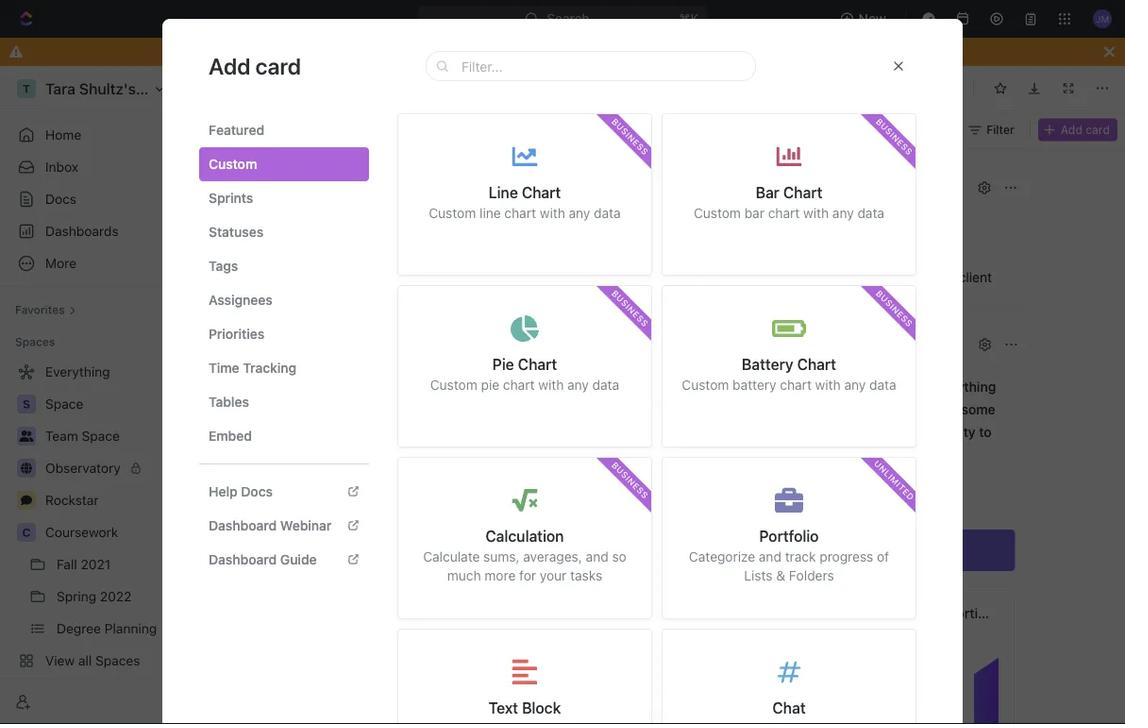 Task type: describe. For each thing, give the bounding box(es) containing it.
add card button
[[1039, 119, 1118, 141]]

priorities
[[209, 326, 265, 342]]

how
[[602, 270, 627, 285]]

leverage
[[872, 606, 929, 621]]

embed
[[209, 428, 252, 444]]

reporting
[[933, 606, 994, 621]]

data for battery chart
[[870, 377, 897, 393]]

folders
[[789, 568, 835, 584]]

tasks
[[571, 568, 603, 584]]

links
[[713, 424, 742, 440]]

dashboard webinar link
[[199, 509, 369, 543]]

any for pie chart
[[568, 377, 589, 393]]

& inside portfolio categorize and track progress of lists & folders
[[776, 568, 786, 584]]

favorites button
[[8, 298, 84, 321]]

files
[[776, 336, 808, 354]]

custom for line chart
[[429, 205, 476, 221]]

dashboards overview
[[721, 489, 858, 504]]

battery chart custom battery chart with any data
[[682, 356, 897, 393]]

search...
[[547, 11, 601, 26]]

home link
[[8, 120, 232, 150]]

use this text card
[[713, 379, 825, 395]]

coursework link
[[45, 517, 229, 548]]

dashboard inside how to build a project management dashboard guide
[[721, 549, 790, 565]]

custom for battery chart
[[682, 377, 729, 393]]

block
[[522, 699, 561, 717]]

0 vertical spatial this
[[740, 44, 763, 59]]

inbox link
[[8, 152, 232, 182]]

hey
[[597, 219, 650, 253]]

data for line chart
[[594, 205, 621, 221]]

chart for bar chart
[[784, 184, 823, 202]]

bar
[[745, 205, 765, 221]]

chat inside button
[[373, 336, 407, 354]]

tracking
[[243, 360, 297, 376]]

blog,
[[853, 424, 885, 440]]

to right 'want'
[[443, 44, 456, 59]]

show
[[541, 270, 573, 285]]

coursework
[[45, 525, 118, 540]]

and inside calculation calculate sums, averages, and so much more for your tasks
[[586, 549, 609, 565]]

🗣 chat button
[[351, 331, 583, 358]]

much
[[447, 568, 481, 584]]

university:
[[802, 606, 869, 621]]

or
[[604, 292, 616, 308]]

auto
[[862, 123, 888, 136]]

build
[[771, 536, 803, 551]]

you.
[[833, 402, 860, 417]]

calculation
[[486, 527, 564, 545]]

that's
[[713, 402, 749, 417]]

our
[[761, 424, 782, 440]]

and inside portfolio categorize and track progress of lists & folders
[[759, 549, 782, 565]]

at
[[953, 75, 965, 89]]

📚 docs, files & links
[[712, 336, 864, 354]]

clickup inside "clickup university: leverage reporting with dashboards" link
[[750, 606, 798, 621]]

2023
[[920, 75, 950, 89]]

data for pie chart
[[593, 377, 620, 393]]

c
[[22, 526, 31, 539]]

& inside button
[[812, 336, 823, 354]]

text
[[767, 379, 793, 395]]

help
[[785, 424, 812, 440]]

started!
[[763, 447, 812, 463]]

chart for pie chart
[[518, 356, 557, 373]]

home
[[45, 127, 81, 143]]

help docs
[[209, 484, 273, 500]]

add inside button
[[1061, 123, 1083, 136]]

with for bar chart
[[804, 205, 829, 221]]

favorites
[[15, 303, 65, 316]]

sums,
[[484, 549, 520, 565]]

portal,
[[561, 292, 600, 308]]

dashboards link
[[8, 216, 232, 246]]

your inside calculation calculate sums, averages, and so much more for your tasks
[[540, 568, 567, 584]]

time tracking
[[209, 360, 297, 376]]

0 horizontal spatial guide
[[280, 552, 317, 568]]

pie
[[481, 377, 500, 393]]

with for pie chart
[[539, 377, 564, 393]]

line chart custom line chart with any data
[[429, 184, 621, 221]]

lists
[[744, 568, 773, 584]]

auto refresh: button
[[840, 119, 961, 141]]

of inside to keep track of everything that's important to you. we've included some links to our help docs, blog, and university to get you started!
[[914, 379, 927, 395]]

0 vertical spatial you
[[383, 44, 406, 59]]

any for battery chart
[[845, 377, 866, 393]]

clickup inside welcome to clickup dashboards button
[[440, 179, 496, 197]]

to left our
[[745, 424, 758, 440]]

guide inside how to build a project management dashboard guide
[[793, 549, 830, 565]]

tables
[[209, 394, 249, 410]]

0 horizontal spatial add card
[[209, 53, 301, 79]]

important
[[752, 402, 814, 417]]

0 horizontal spatial card
[[256, 53, 301, 79]]

overview
[[800, 489, 858, 504]]

5,
[[906, 75, 917, 89]]

assignees
[[209, 292, 273, 308]]

portfolio categorize and track progress of lists & folders
[[689, 527, 890, 584]]

clickup logo image
[[1028, 74, 1112, 91]]

auto refresh:
[[862, 123, 934, 136]]

9:22
[[968, 75, 994, 89]]

1 horizontal spatial card
[[796, 379, 825, 395]]

with right reporting on the right bottom of the page
[[998, 606, 1024, 621]]

custom for bar chart
[[694, 205, 741, 221]]

battery
[[742, 356, 794, 373]]

docs inside docs link
[[45, 191, 76, 207]]

new
[[859, 11, 887, 26]]

tags
[[209, 258, 238, 274]]

battery
[[733, 377, 777, 393]]

0 horizontal spatial a
[[417, 270, 424, 285]]

bar
[[756, 184, 780, 202]]

chart for pie
[[503, 377, 535, 393]]

to
[[753, 536, 768, 551]]

sprints
[[209, 190, 253, 206]]



Task type: locate. For each thing, give the bounding box(es) containing it.
to inside button
[[422, 179, 436, 197]]

browser
[[505, 44, 555, 59]]

you right get
[[737, 447, 760, 463]]

docs link
[[8, 184, 232, 214]]

a right or
[[620, 292, 627, 308]]

portfolio
[[760, 527, 819, 545]]

and inside to keep track of everything that's important to you. we've included some links to our help docs, blog, and university to get you started!
[[888, 424, 912, 440]]

this right hide
[[740, 44, 763, 59]]

and down the we've
[[888, 424, 912, 440]]

1 vertical spatial add
[[1061, 123, 1083, 136]]

1 horizontal spatial your
[[784, 270, 811, 285]]

chart inside battery chart custom battery chart with any data
[[780, 377, 812, 393]]

bar chart custom bar chart with any data
[[694, 184, 885, 221]]

2 vertical spatial card
[[796, 379, 825, 395]]

chart for bar
[[768, 205, 800, 221]]

text
[[489, 699, 518, 717]]

1 vertical spatial clickup
[[750, 606, 798, 621]]

custom left the pie
[[430, 377, 478, 393]]

custom left "bar"
[[694, 205, 741, 221]]

chart down pie at the left of the page
[[503, 377, 535, 393]]

any inside 'bar chart custom bar chart with any data'
[[833, 205, 854, 221]]

data down welcome to clickup dashboards button at top
[[594, 205, 621, 221]]

included
[[905, 402, 958, 417]]

chart inside battery chart custom battery chart with any data
[[798, 356, 837, 373]]

data inside 'bar chart custom bar chart with any data'
[[858, 205, 885, 221]]

dashboard up lists
[[721, 549, 790, 565]]

to right welcome on the left top
[[422, 179, 436, 197]]

custom inside pie chart custom pie chart with any data
[[430, 377, 478, 393]]

how to build a project management dashboard guide
[[721, 536, 951, 565]]

data inside pie chart custom pie chart with any data
[[593, 377, 620, 393]]

with inside 'bar chart custom bar chart with any data'
[[804, 205, 829, 221]]

to inside this is a simple example to show you how dashboards can work as your personal headquarters, client portal, or a variety of other possibilities.
[[525, 270, 538, 285]]

chart for line
[[505, 205, 536, 221]]

with right "bar"
[[804, 205, 829, 221]]

card inside button
[[1086, 123, 1111, 136]]

chart inside 'bar chart custom bar chart with any data'
[[784, 184, 823, 202]]

0 horizontal spatial docs
[[45, 191, 76, 207]]

with inside battery chart custom battery chart with any data
[[816, 377, 841, 393]]

can
[[708, 270, 730, 285]]

a
[[417, 270, 424, 285], [620, 292, 627, 308]]

management
[[866, 536, 948, 551]]

dashboards inside "sidebar" navigation
[[45, 223, 119, 239]]

2 vertical spatial you
[[737, 447, 760, 463]]

am
[[997, 75, 1015, 89]]

data inside battery chart custom battery chart with any data
[[870, 377, 897, 393]]

dashboards inside button
[[499, 179, 585, 197]]

any left hey
[[569, 205, 591, 221]]

add up the featured
[[209, 53, 251, 79]]

any down portal, on the top
[[568, 377, 589, 393]]

📚 docs, files & links button
[[711, 331, 967, 358]]

custom inside line chart custom line chart with any data
[[429, 205, 476, 221]]

hide
[[708, 44, 736, 59]]

any inside pie chart custom pie chart with any data
[[568, 377, 589, 393]]

chart down line
[[505, 205, 536, 221]]

docs
[[45, 191, 76, 207], [241, 484, 273, 500]]

do you want to enable browser notifications? enable hide this
[[363, 44, 763, 59]]

chart right pie at the left of the page
[[518, 356, 557, 373]]

headquarters,
[[870, 270, 956, 285]]

1 vertical spatial of
[[914, 379, 927, 395]]

you up portal, on the top
[[577, 270, 599, 285]]

0 vertical spatial clickup
[[440, 179, 496, 197]]

help
[[209, 484, 238, 500]]

dashboards
[[499, 179, 585, 197], [45, 223, 119, 239], [631, 270, 704, 285], [721, 489, 797, 504], [1028, 606, 1103, 621]]

of right progress at the right bottom
[[877, 549, 890, 565]]

chart inside 'bar chart custom bar chart with any data'
[[768, 205, 800, 221]]

data up the we've
[[870, 377, 897, 393]]

0 horizontal spatial you
[[383, 44, 406, 59]]

clickup down lists
[[750, 606, 798, 621]]

1 vertical spatial this
[[741, 379, 764, 395]]

1 horizontal spatial of
[[877, 549, 890, 565]]

chart
[[522, 184, 561, 202], [784, 184, 823, 202], [518, 356, 557, 373], [798, 356, 837, 373]]

2 horizontal spatial and
[[888, 424, 912, 440]]

some
[[962, 402, 996, 417]]

custom up sprints
[[209, 156, 257, 172]]

0 horizontal spatial your
[[540, 568, 567, 584]]

1 vertical spatial card
[[1086, 123, 1111, 136]]

📚
[[712, 336, 727, 354]]

of up the included
[[914, 379, 927, 395]]

we've
[[863, 402, 901, 417]]

2 horizontal spatial card
[[1086, 123, 1111, 136]]

1 horizontal spatial you
[[577, 270, 599, 285]]

enable
[[656, 44, 698, 59]]

1 horizontal spatial guide
[[793, 549, 830, 565]]

&
[[812, 336, 823, 354], [776, 568, 786, 584]]

track up the folders
[[785, 549, 816, 565]]

1 horizontal spatial clickup
[[750, 606, 798, 621]]

with for line chart
[[540, 205, 565, 221]]

add down clickup logo
[[1061, 123, 1083, 136]]

as
[[766, 270, 780, 285]]

custom for pie chart
[[430, 377, 478, 393]]

card down clickup logo
[[1086, 123, 1111, 136]]

data down or
[[593, 377, 620, 393]]

your right as
[[784, 270, 811, 285]]

any up personal
[[833, 205, 854, 221]]

hey there! 👋
[[597, 219, 769, 253]]

chart up important
[[780, 377, 812, 393]]

chart right bar
[[784, 184, 823, 202]]

data
[[594, 205, 621, 221], [858, 205, 885, 221], [593, 377, 620, 393], [870, 377, 897, 393]]

add card inside button
[[1061, 123, 1111, 136]]

dashboard for dashboard webinar
[[209, 518, 277, 534]]

chart right line
[[522, 184, 561, 202]]

chart down files
[[798, 356, 837, 373]]

dashboards inside this is a simple example to show you how dashboards can work as your personal headquarters, client portal, or a variety of other possibilities.
[[631, 270, 704, 285]]

mode:
[[287, 122, 325, 137]]

1 vertical spatial docs
[[241, 484, 273, 500]]

to left keep
[[829, 379, 841, 395]]

docs right help
[[241, 484, 273, 500]]

any for line chart
[[569, 205, 591, 221]]

docs inside help docs link
[[241, 484, 273, 500]]

0 vertical spatial track
[[878, 379, 911, 395]]

sidebar navigation
[[0, 66, 241, 724]]

👋
[[741, 219, 769, 253]]

coursework, , element
[[17, 523, 36, 542]]

card right text
[[796, 379, 825, 395]]

refresh:
[[891, 123, 934, 136]]

0 horizontal spatial track
[[785, 549, 816, 565]]

progress
[[820, 549, 874, 565]]

project
[[819, 536, 863, 551]]

spaces
[[15, 335, 55, 348]]

1 horizontal spatial add card
[[1061, 123, 1111, 136]]

more
[[485, 568, 516, 584]]

docs,
[[816, 424, 850, 440]]

edit
[[260, 122, 283, 137]]

chart inside pie chart custom pie chart with any data
[[518, 356, 557, 373]]

of inside this is a simple example to show you how dashboards can work as your personal headquarters, client portal, or a variety of other possibilities.
[[675, 292, 687, 308]]

personal
[[814, 270, 867, 285]]

with right line
[[540, 205, 565, 221]]

welcome
[[352, 179, 418, 197]]

0 horizontal spatial chat
[[373, 336, 407, 354]]

for
[[520, 568, 536, 584]]

1 vertical spatial a
[[620, 292, 627, 308]]

track
[[878, 379, 911, 395], [785, 549, 816, 565]]

of inside portfolio categorize and track progress of lists & folders
[[877, 549, 890, 565]]

edit mode:
[[260, 122, 325, 137]]

1 horizontal spatial chat
[[773, 699, 806, 717]]

0 horizontal spatial and
[[586, 549, 609, 565]]

0 vertical spatial of
[[675, 292, 687, 308]]

to left "you."
[[817, 402, 830, 417]]

you inside to keep track of everything that's important to you. we've included some links to our help docs, blog, and university to get you started!
[[737, 447, 760, 463]]

webinar
[[280, 518, 332, 534]]

data up personal
[[858, 205, 885, 221]]

any inside battery chart custom battery chart with any data
[[845, 377, 866, 393]]

chart for line chart
[[522, 184, 561, 202]]

and up lists
[[759, 549, 782, 565]]

to left show
[[525, 270, 538, 285]]

to down some
[[980, 424, 992, 440]]

add card down clickup logo
[[1061, 123, 1111, 136]]

1 vertical spatial you
[[577, 270, 599, 285]]

averages,
[[524, 549, 583, 565]]

guide up the folders
[[793, 549, 830, 565]]

data for bar chart
[[858, 205, 885, 221]]

0 vertical spatial &
[[812, 336, 823, 354]]

any up "you."
[[845, 377, 866, 393]]

dashboard guide link
[[199, 543, 369, 577]]

you inside this is a simple example to show you how dashboards can work as your personal headquarters, client portal, or a variety of other possibilities.
[[577, 270, 599, 285]]

1 vertical spatial your
[[540, 568, 567, 584]]

clickup up line
[[440, 179, 496, 197]]

your down averages,
[[540, 568, 567, 584]]

2 horizontal spatial of
[[914, 379, 927, 395]]

🗣 chat
[[352, 336, 407, 354]]

with inside line chart custom line chart with any data
[[540, 205, 565, 221]]

dashboard down the dashboard webinar
[[209, 552, 277, 568]]

0 horizontal spatial clickup
[[440, 179, 496, 197]]

this right use
[[741, 379, 764, 395]]

with inside pie chart custom pie chart with any data
[[539, 377, 564, 393]]

card up edit
[[256, 53, 301, 79]]

custom up that's
[[682, 377, 729, 393]]

custom inside battery chart custom battery chart with any data
[[682, 377, 729, 393]]

guide down webinar
[[280, 552, 317, 568]]

chart for battery chart
[[798, 356, 837, 373]]

Filter... text field
[[462, 52, 750, 80]]

track inside portfolio categorize and track progress of lists & folders
[[785, 549, 816, 565]]

track inside to keep track of everything that's important to you. we've included some links to our help docs, blog, and university to get you started!
[[878, 379, 911, 395]]

line
[[489, 184, 518, 202]]

track up the we've
[[878, 379, 911, 395]]

a
[[806, 536, 815, 551]]

1 vertical spatial add card
[[1061, 123, 1111, 136]]

you right "do"
[[383, 44, 406, 59]]

there!
[[656, 219, 735, 253]]

add
[[209, 53, 251, 79], [1061, 123, 1083, 136]]

variety
[[630, 292, 671, 308]]

text block
[[489, 699, 561, 717]]

of left other
[[675, 292, 687, 308]]

0 vertical spatial add
[[209, 53, 251, 79]]

inbox
[[45, 159, 78, 175]]

chart for battery
[[780, 377, 812, 393]]

dashboard webinar
[[209, 518, 332, 534]]

1 vertical spatial &
[[776, 568, 786, 584]]

custom
[[209, 156, 257, 172], [429, 205, 476, 221], [694, 205, 741, 221], [430, 377, 478, 393], [682, 377, 729, 393]]

dashboard down help docs
[[209, 518, 277, 534]]

with up "you."
[[816, 377, 841, 393]]

and up tasks
[[586, 549, 609, 565]]

this
[[374, 270, 400, 285]]

data inside line chart custom line chart with any data
[[594, 205, 621, 221]]

docs down inbox at top left
[[45, 191, 76, 207]]

calculate
[[423, 549, 480, 565]]

0 vertical spatial card
[[256, 53, 301, 79]]

so
[[612, 549, 627, 565]]

1 vertical spatial chat
[[773, 699, 806, 717]]

links
[[827, 336, 864, 354]]

chart inside line chart custom line chart with any data
[[505, 205, 536, 221]]

any for bar chart
[[833, 205, 854, 221]]

0 horizontal spatial of
[[675, 292, 687, 308]]

with
[[540, 205, 565, 221], [804, 205, 829, 221], [539, 377, 564, 393], [816, 377, 841, 393], [998, 606, 1024, 621]]

2 horizontal spatial you
[[737, 447, 760, 463]]

dec
[[880, 75, 903, 89]]

0 horizontal spatial &
[[776, 568, 786, 584]]

time
[[209, 360, 239, 376]]

with for battery chart
[[816, 377, 841, 393]]

other
[[691, 292, 723, 308]]

dashboard
[[209, 518, 277, 534], [721, 549, 790, 565], [209, 552, 277, 568]]

work
[[733, 270, 763, 285]]

a right is
[[417, 270, 424, 285]]

custom down "welcome to clickup dashboards"
[[429, 205, 476, 221]]

0 vertical spatial chat
[[373, 336, 407, 354]]

0 vertical spatial add card
[[209, 53, 301, 79]]

1 horizontal spatial a
[[620, 292, 627, 308]]

and
[[888, 424, 912, 440], [586, 549, 609, 565], [759, 549, 782, 565]]

0 horizontal spatial add
[[209, 53, 251, 79]]

None text field
[[372, 77, 553, 100]]

client
[[959, 270, 992, 285]]

& right files
[[812, 336, 823, 354]]

1 horizontal spatial and
[[759, 549, 782, 565]]

chart down bar
[[768, 205, 800, 221]]

1 vertical spatial track
[[785, 549, 816, 565]]

0 vertical spatial docs
[[45, 191, 76, 207]]

add card up edit
[[209, 53, 301, 79]]

1 horizontal spatial track
[[878, 379, 911, 395]]

your inside this is a simple example to show you how dashboards can work as your personal headquarters, client portal, or a variety of other possibilities.
[[784, 270, 811, 285]]

0 vertical spatial your
[[784, 270, 811, 285]]

any inside line chart custom line chart with any data
[[569, 205, 591, 221]]

& right lists
[[776, 568, 786, 584]]

2 vertical spatial of
[[877, 549, 890, 565]]

⌘k
[[679, 11, 700, 26]]

pie chart custom pie chart with any data
[[430, 356, 620, 393]]

chart inside pie chart custom pie chart with any data
[[503, 377, 535, 393]]

want
[[410, 44, 440, 59]]

chart inside line chart custom line chart with any data
[[522, 184, 561, 202]]

how
[[721, 536, 749, 551]]

you
[[383, 44, 406, 59], [577, 270, 599, 285], [737, 447, 760, 463]]

possibilities.
[[727, 292, 802, 308]]

dashboard for dashboard guide
[[209, 552, 277, 568]]

with right the pie
[[539, 377, 564, 393]]

0 vertical spatial a
[[417, 270, 424, 285]]

dec 5, 2023 at 9:22 am
[[880, 75, 1015, 89]]

1 horizontal spatial docs
[[241, 484, 273, 500]]

pie
[[493, 356, 514, 373]]

custom inside 'bar chart custom bar chart with any data'
[[694, 205, 741, 221]]

enable
[[459, 44, 501, 59]]

1 horizontal spatial add
[[1061, 123, 1083, 136]]

dashboard guide
[[209, 552, 317, 568]]

1 horizontal spatial &
[[812, 336, 823, 354]]



Task type: vqa. For each thing, say whether or not it's contained in the screenshot.


